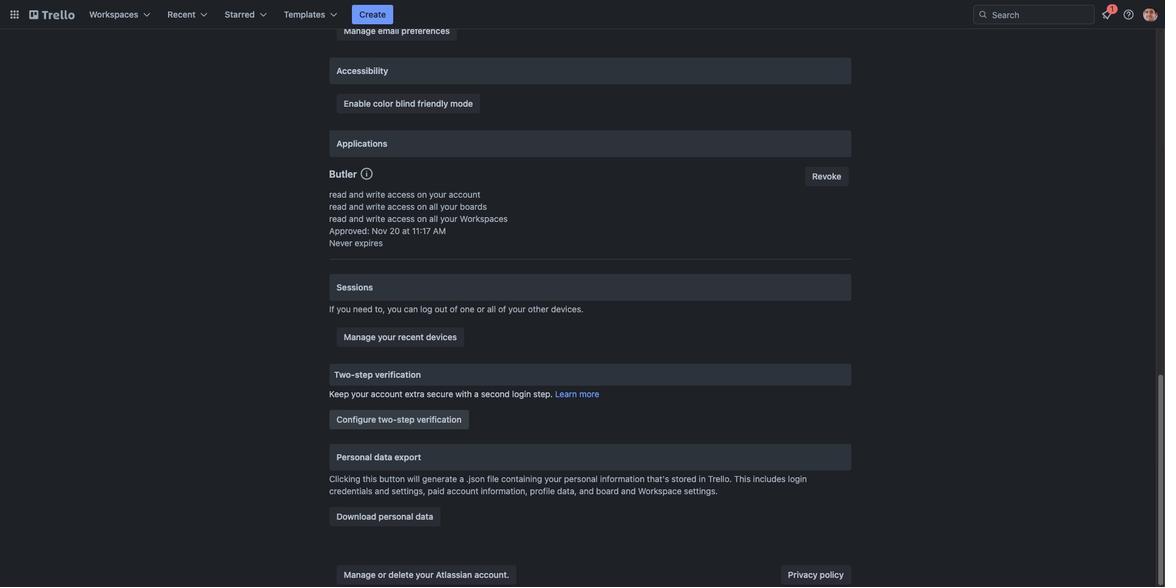 Task type: locate. For each thing, give the bounding box(es) containing it.
download personal data link
[[329, 508, 441, 527]]

1 vertical spatial read
[[329, 202, 347, 212]]

1 you from the left
[[337, 304, 351, 314]]

learn more link
[[555, 389, 600, 399]]

learn
[[555, 389, 577, 399]]

0 horizontal spatial personal
[[379, 512, 413, 522]]

0 vertical spatial workspaces
[[89, 9, 138, 19]]

0 horizontal spatial workspaces
[[89, 9, 138, 19]]

data up button
[[374, 452, 393, 463]]

3 manage from the top
[[344, 570, 376, 580]]

manage inside manage or delete your atlassian account. link
[[344, 570, 376, 580]]

manage down need
[[344, 332, 376, 342]]

1 vertical spatial data
[[416, 512, 433, 522]]

1 on from the top
[[417, 189, 427, 200]]

2 read from the top
[[329, 202, 347, 212]]

access
[[388, 189, 415, 200], [388, 202, 415, 212], [388, 214, 415, 224]]

0 horizontal spatial or
[[378, 570, 386, 580]]

clicking this button will generate a .json file containing your personal information that's stored in trello. this includes login credentials and settings, paid account information, profile data, and board and workspace settings.
[[329, 474, 807, 497]]

0 vertical spatial all
[[429, 202, 438, 212]]

workspaces button
[[82, 5, 158, 24]]

a inside clicking this button will generate a .json file containing your personal information that's stored in trello. this includes login credentials and settings, paid account information, profile data, and board and workspace settings.
[[460, 474, 464, 484]]

includes
[[753, 474, 786, 484]]

login inside clicking this button will generate a .json file containing your personal information that's stored in trello. this includes login credentials and settings, paid account information, profile data, and board and workspace settings.
[[788, 474, 807, 484]]

download personal data
[[337, 512, 433, 522]]

step up configure
[[355, 370, 373, 380]]

one
[[460, 304, 475, 314]]

0 vertical spatial on
[[417, 189, 427, 200]]

1 vertical spatial all
[[429, 214, 438, 224]]

a right with
[[474, 389, 479, 399]]

0 vertical spatial account
[[449, 189, 481, 200]]

manage for manage your recent devices
[[344, 332, 376, 342]]

1 horizontal spatial workspaces
[[460, 214, 508, 224]]

data down paid
[[416, 512, 433, 522]]

1 horizontal spatial step
[[397, 415, 415, 425]]

starred button
[[218, 5, 274, 24]]

will
[[407, 474, 420, 484]]

1 horizontal spatial personal
[[564, 474, 598, 484]]

out
[[435, 304, 448, 314]]

your inside clicking this button will generate a .json file containing your personal information that's stored in trello. this includes login credentials and settings, paid account information, profile data, and board and workspace settings.
[[545, 474, 562, 484]]

2 vertical spatial write
[[366, 214, 385, 224]]

devices.
[[551, 304, 584, 314]]

None button
[[805, 167, 849, 186]]

0 vertical spatial data
[[374, 452, 393, 463]]

a left .json
[[460, 474, 464, 484]]

containing
[[501, 474, 542, 484]]

20
[[390, 226, 400, 236]]

0 vertical spatial a
[[474, 389, 479, 399]]

privacy policy
[[788, 570, 844, 580]]

0 horizontal spatial of
[[450, 304, 458, 314]]

manage inside manage email preferences link
[[344, 25, 376, 36]]

if you need to, you can log out of one or all of your other devices.
[[329, 304, 584, 314]]

2 vertical spatial manage
[[344, 570, 376, 580]]

email
[[378, 25, 399, 36]]

read and write access on your account read and write access on all your boards read and write access on all your workspaces approved: nov 20 at 11:17 am never expires
[[329, 189, 508, 248]]

1 vertical spatial verification
[[417, 415, 462, 425]]

or left delete
[[378, 570, 386, 580]]

never
[[329, 238, 352, 248]]

or
[[477, 304, 485, 314], [378, 570, 386, 580]]

login
[[512, 389, 531, 399], [788, 474, 807, 484]]

mode
[[451, 98, 473, 109]]

0 vertical spatial manage
[[344, 25, 376, 36]]

1 vertical spatial write
[[366, 202, 385, 212]]

recent button
[[160, 5, 215, 24]]

step down extra
[[397, 415, 415, 425]]

account down the two-step verification
[[371, 389, 403, 399]]

sessions
[[337, 282, 373, 293]]

personal
[[337, 452, 372, 463]]

of right one at the bottom of page
[[498, 304, 506, 314]]

1 vertical spatial step
[[397, 415, 415, 425]]

read
[[329, 189, 347, 200], [329, 202, 347, 212], [329, 214, 347, 224]]

you right 'to,'
[[388, 304, 402, 314]]

verification
[[375, 370, 421, 380], [417, 415, 462, 425]]

0 vertical spatial write
[[366, 189, 385, 200]]

manage inside manage your recent devices link
[[344, 332, 376, 342]]

to,
[[375, 304, 385, 314]]

in
[[699, 474, 706, 484]]

or right one at the bottom of page
[[477, 304, 485, 314]]

2 vertical spatial access
[[388, 214, 415, 224]]

1 vertical spatial personal
[[379, 512, 413, 522]]

you right if
[[337, 304, 351, 314]]

0 horizontal spatial step
[[355, 370, 373, 380]]

1 vertical spatial or
[[378, 570, 386, 580]]

personal down settings,
[[379, 512, 413, 522]]

1 vertical spatial workspaces
[[460, 214, 508, 224]]

two-
[[334, 370, 355, 380]]

manage for manage email preferences
[[344, 25, 376, 36]]

color
[[373, 98, 394, 109]]

0 vertical spatial access
[[388, 189, 415, 200]]

1 vertical spatial access
[[388, 202, 415, 212]]

2 vertical spatial account
[[447, 486, 479, 497]]

1 horizontal spatial you
[[388, 304, 402, 314]]

workspaces inside the "read and write access on your account read and write access on all your boards read and write access on all your workspaces approved: nov 20 at 11:17 am never expires"
[[460, 214, 508, 224]]

step inside configure two-step verification "link"
[[397, 415, 415, 425]]

manage email preferences link
[[337, 21, 457, 41]]

manage left delete
[[344, 570, 376, 580]]

2 manage from the top
[[344, 332, 376, 342]]

0 horizontal spatial a
[[460, 474, 464, 484]]

0 vertical spatial personal
[[564, 474, 598, 484]]

0 vertical spatial read
[[329, 189, 347, 200]]

a
[[474, 389, 479, 399], [460, 474, 464, 484]]

open information menu image
[[1123, 8, 1135, 21]]

you
[[337, 304, 351, 314], [388, 304, 402, 314]]

starred
[[225, 9, 255, 19]]

1 vertical spatial manage
[[344, 332, 376, 342]]

1 of from the left
[[450, 304, 458, 314]]

atlassian
[[436, 570, 472, 580]]

account inside clicking this button will generate a .json file containing your personal information that's stored in trello. this includes login credentials and settings, paid account information, profile data, and board and workspace settings.
[[447, 486, 479, 497]]

0 horizontal spatial you
[[337, 304, 351, 314]]

data
[[374, 452, 393, 463], [416, 512, 433, 522]]

your
[[429, 189, 447, 200], [440, 202, 458, 212], [440, 214, 458, 224], [509, 304, 526, 314], [378, 332, 396, 342], [351, 389, 369, 399], [545, 474, 562, 484], [416, 570, 434, 580]]

generate
[[422, 474, 457, 484]]

step
[[355, 370, 373, 380], [397, 415, 415, 425]]

account
[[449, 189, 481, 200], [371, 389, 403, 399], [447, 486, 479, 497]]

personal up data,
[[564, 474, 598, 484]]

create
[[359, 9, 386, 19]]

all
[[429, 202, 438, 212], [429, 214, 438, 224], [487, 304, 496, 314]]

and
[[349, 189, 364, 200], [349, 202, 364, 212], [349, 214, 364, 224], [375, 486, 389, 497], [579, 486, 594, 497], [621, 486, 636, 497]]

workspaces inside popup button
[[89, 9, 138, 19]]

Search field
[[988, 5, 1095, 24]]

1 horizontal spatial of
[[498, 304, 506, 314]]

configure
[[337, 415, 376, 425]]

verification up extra
[[375, 370, 421, 380]]

account down .json
[[447, 486, 479, 497]]

accessibility
[[337, 66, 388, 76]]

at
[[402, 226, 410, 236]]

0 horizontal spatial login
[[512, 389, 531, 399]]

login left step.
[[512, 389, 531, 399]]

3 access from the top
[[388, 214, 415, 224]]

0 vertical spatial login
[[512, 389, 531, 399]]

2 on from the top
[[417, 202, 427, 212]]

2 vertical spatial on
[[417, 214, 427, 224]]

extra
[[405, 389, 425, 399]]

account inside the "read and write access on your account read and write access on all your boards read and write access on all your workspaces approved: nov 20 at 11:17 am never expires"
[[449, 189, 481, 200]]

am
[[433, 226, 446, 236]]

keep
[[329, 389, 349, 399]]

of right 'out'
[[450, 304, 458, 314]]

1 horizontal spatial login
[[788, 474, 807, 484]]

credentials
[[329, 486, 373, 497]]

manage down create button
[[344, 25, 376, 36]]

1 vertical spatial on
[[417, 202, 427, 212]]

1 write from the top
[[366, 189, 385, 200]]

account up boards
[[449, 189, 481, 200]]

2 vertical spatial read
[[329, 214, 347, 224]]

of
[[450, 304, 458, 314], [498, 304, 506, 314]]

login right includes
[[788, 474, 807, 484]]

verification down secure
[[417, 415, 462, 425]]

0 vertical spatial step
[[355, 370, 373, 380]]

on
[[417, 189, 427, 200], [417, 202, 427, 212], [417, 214, 427, 224]]

1 vertical spatial login
[[788, 474, 807, 484]]

account.
[[475, 570, 510, 580]]

.json
[[466, 474, 485, 484]]

trello.
[[708, 474, 732, 484]]

1 vertical spatial a
[[460, 474, 464, 484]]

1 manage from the top
[[344, 25, 376, 36]]

1 horizontal spatial data
[[416, 512, 433, 522]]

0 vertical spatial or
[[477, 304, 485, 314]]

data,
[[557, 486, 577, 497]]



Task type: vqa. For each thing, say whether or not it's contained in the screenshot.
Upgrade
no



Task type: describe. For each thing, give the bounding box(es) containing it.
personal inside "link"
[[379, 512, 413, 522]]

friendly
[[418, 98, 448, 109]]

11:17
[[412, 226, 431, 236]]

that's
[[647, 474, 669, 484]]

primary element
[[0, 0, 1166, 29]]

step.
[[534, 389, 553, 399]]

nov
[[372, 226, 387, 236]]

keep your account extra secure with a second login step. learn more
[[329, 389, 600, 399]]

need
[[353, 304, 373, 314]]

can
[[404, 304, 418, 314]]

1 horizontal spatial or
[[477, 304, 485, 314]]

more
[[580, 389, 600, 399]]

personal inside clicking this button will generate a .json file containing your personal information that's stored in trello. this includes login credentials and settings, paid account information, profile data, and board and workspace settings.
[[564, 474, 598, 484]]

james peterson (jamespeterson93) image
[[1144, 7, 1158, 22]]

search image
[[979, 10, 988, 19]]

settings.
[[684, 486, 718, 497]]

devices
[[426, 332, 457, 342]]

information,
[[481, 486, 528, 497]]

personal data export
[[337, 452, 421, 463]]

back to home image
[[29, 5, 75, 24]]

button
[[379, 474, 405, 484]]

policy
[[820, 570, 844, 580]]

manage email preferences
[[344, 25, 450, 36]]

paid
[[428, 486, 445, 497]]

clicking
[[329, 474, 361, 484]]

2 access from the top
[[388, 202, 415, 212]]

with
[[456, 389, 472, 399]]

delete
[[389, 570, 414, 580]]

1 notification image
[[1100, 7, 1115, 22]]

other
[[528, 304, 549, 314]]

profile
[[530, 486, 555, 497]]

0 vertical spatial verification
[[375, 370, 421, 380]]

preferences
[[402, 25, 450, 36]]

this
[[363, 474, 377, 484]]

manage or delete your atlassian account. link
[[337, 566, 517, 585]]

secure
[[427, 389, 453, 399]]

this
[[734, 474, 751, 484]]

two-step verification
[[334, 370, 421, 380]]

3 read from the top
[[329, 214, 347, 224]]

expires
[[355, 238, 383, 248]]

data inside the download personal data "link"
[[416, 512, 433, 522]]

butler
[[329, 169, 357, 180]]

configure two-step verification
[[337, 415, 462, 425]]

verification inside "link"
[[417, 415, 462, 425]]

board
[[596, 486, 619, 497]]

settings,
[[392, 486, 426, 497]]

2 you from the left
[[388, 304, 402, 314]]

information
[[600, 474, 645, 484]]

manage your recent devices
[[344, 332, 457, 342]]

templates
[[284, 9, 325, 19]]

boards
[[460, 202, 487, 212]]

manage or delete your atlassian account.
[[344, 570, 510, 580]]

privacy policy link
[[781, 566, 851, 585]]

file
[[487, 474, 499, 484]]

two-
[[378, 415, 397, 425]]

stored
[[672, 474, 697, 484]]

1 vertical spatial account
[[371, 389, 403, 399]]

0 horizontal spatial data
[[374, 452, 393, 463]]

configure two-step verification link
[[329, 410, 469, 430]]

1 read from the top
[[329, 189, 347, 200]]

blind
[[396, 98, 416, 109]]

1 horizontal spatial a
[[474, 389, 479, 399]]

1 access from the top
[[388, 189, 415, 200]]

recent
[[398, 332, 424, 342]]

manage for manage or delete your atlassian account.
[[344, 570, 376, 580]]

templates button
[[277, 5, 345, 24]]

2 vertical spatial all
[[487, 304, 496, 314]]

3 on from the top
[[417, 214, 427, 224]]

if
[[329, 304, 335, 314]]

download
[[337, 512, 377, 522]]

privacy
[[788, 570, 818, 580]]

create button
[[352, 5, 393, 24]]

enable color blind friendly mode link
[[337, 94, 480, 114]]

3 write from the top
[[366, 214, 385, 224]]

enable color blind friendly mode
[[344, 98, 473, 109]]

approved:
[[329, 226, 370, 236]]

workspace
[[638, 486, 682, 497]]

second
[[481, 389, 510, 399]]

applications
[[337, 138, 388, 149]]

log
[[420, 304, 433, 314]]

enable
[[344, 98, 371, 109]]

2 of from the left
[[498, 304, 506, 314]]

manage your recent devices link
[[337, 328, 464, 347]]

2 write from the top
[[366, 202, 385, 212]]



